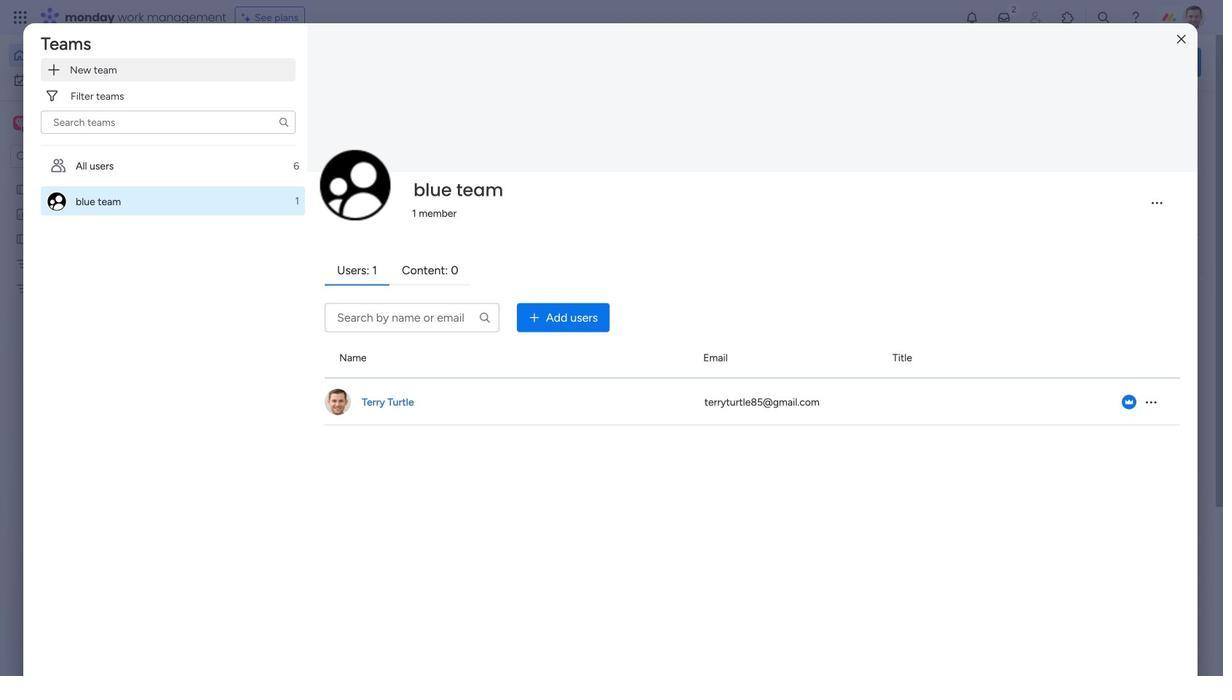 Task type: describe. For each thing, give the bounding box(es) containing it.
2 public board image from the top
[[15, 232, 29, 246]]

update feed image
[[997, 10, 1011, 25]]

search image
[[478, 311, 491, 324]]

dapulse x slim image
[[1179, 106, 1197, 123]]

search everything image
[[1096, 10, 1111, 25]]

getting started element
[[983, 531, 1201, 589]]

menu image
[[1149, 195, 1164, 210]]

Search by name or email search field
[[325, 303, 499, 332]]

Search teams search field
[[41, 111, 296, 134]]

help center element
[[983, 600, 1201, 659]]

menu image
[[1144, 395, 1158, 409]]

1 tab from the left
[[325, 257, 389, 286]]

terry turtle image inside row
[[325, 389, 351, 415]]

public dashboard image
[[15, 207, 29, 221]]



Task type: vqa. For each thing, say whether or not it's contained in the screenshot.
integrations inside the the Discover new abilities with our Gmail & Outlook integrations
no



Task type: locate. For each thing, give the bounding box(es) containing it.
monday marketplace image
[[1061, 10, 1075, 25]]

1 public board image from the top
[[15, 183, 29, 196]]

0 horizontal spatial terry turtle image
[[325, 389, 351, 415]]

tab
[[325, 257, 389, 286], [389, 257, 471, 286]]

lottie animation image
[[0, 529, 186, 676]]

None search field
[[325, 303, 499, 332]]

row
[[325, 338, 1180, 379], [325, 379, 1180, 425]]

1 row from the top
[[325, 338, 1180, 379]]

quick search results list box
[[225, 136, 948, 507]]

None field
[[410, 175, 507, 206]]

notifications image
[[965, 10, 979, 25]]

2 image
[[1008, 1, 1021, 17]]

1 horizontal spatial terry turtle image
[[1182, 6, 1206, 29]]

option
[[9, 44, 177, 67], [9, 68, 177, 92], [41, 151, 305, 181], [0, 176, 186, 179], [41, 186, 305, 216]]

help image
[[1128, 10, 1143, 25]]

select product image
[[13, 10, 28, 25]]

Search in workspace field
[[31, 148, 122, 165]]

close image
[[1177, 34, 1186, 45]]

templates image image
[[996, 293, 1188, 393]]

close recently visited image
[[225, 119, 242, 136]]

see plans image
[[241, 9, 255, 26]]

public board image up public dashboard icon
[[15, 183, 29, 196]]

public board image down public dashboard icon
[[15, 232, 29, 246]]

search image
[[278, 116, 290, 128]]

1 vertical spatial terry turtle image
[[325, 389, 351, 415]]

add to favorites image
[[432, 266, 446, 281]]

2 tab from the left
[[389, 257, 471, 286]]

terry turtle image
[[1182, 6, 1206, 29], [325, 389, 351, 415]]

public board image
[[15, 183, 29, 196], [15, 232, 29, 246]]

0 vertical spatial public board image
[[15, 183, 29, 196]]

grid
[[325, 338, 1180, 668]]

2 row from the top
[[325, 379, 1180, 425]]

None search field
[[41, 111, 296, 134]]

tab list
[[325, 257, 1180, 286]]

1 vertical spatial public board image
[[15, 232, 29, 246]]

lottie animation element
[[0, 529, 186, 676]]

0 vertical spatial terry turtle image
[[1182, 6, 1206, 29]]

team avatar image
[[319, 149, 392, 222]]

list box
[[0, 174, 186, 497]]



